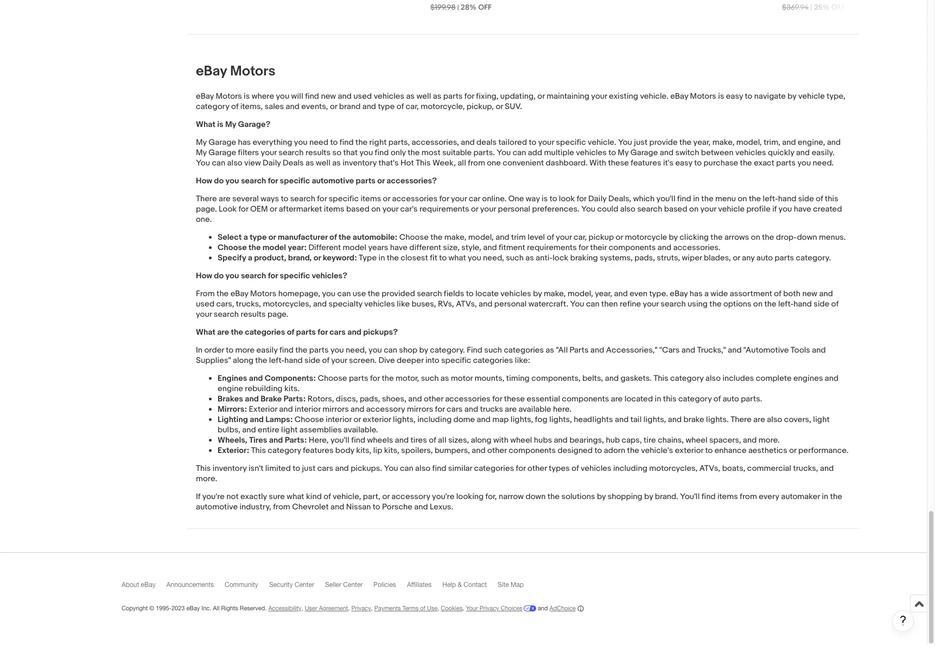 Task type: vqa. For each thing, say whether or not it's contained in the screenshot.
Fuel
no



Task type: locate. For each thing, give the bounding box(es) containing it.
1 wheel from the left
[[510, 435, 532, 446]]

1 vertical spatial side
[[814, 299, 830, 310]]

2 do from the top
[[214, 271, 224, 281]]

of inside there are several ways to search for specific items or accessories for your car online. one way is to look for daily deals, which you'll find in the menu on the left-hand side of this page. look for oem or aftermarket items based on your car's requirements or your personal preferences. you could also search based on your vehicle profile if you have created one.
[[816, 194, 823, 204]]

1 horizontal spatial you'll
[[657, 194, 675, 204]]

the right 'specify' on the left top of page
[[249, 243, 261, 253]]

you up several
[[226, 176, 239, 186]]

0 horizontal spatial interior
[[295, 405, 321, 415]]

or left suv.
[[496, 102, 503, 112]]

of inside if you're not exactly sure what kind of vehicle, part, or accessory you're looking for, narrow down the solutions by shopping by brand. you'll find items from every automaker in the automotive industry, from chevrolet and nissan to porsche and lexus.
[[324, 492, 331, 502]]

new inside the ebay motors is where you will find new and used vehicles as well as parts for fixing, updating, or maintaining your existing vehicle. ebay motors is easy to navigate by vehicle type, category of items, sales and events, or brand and type of car, motorcycle, pickup, or suv.
[[321, 91, 336, 102]]

parts. down includes
[[741, 394, 762, 405]]

deals
[[283, 158, 304, 168]]

parts
[[570, 345, 589, 356]]

search left "using" at right
[[661, 299, 686, 310]]

rebuilding
[[245, 384, 283, 394]]

in right located
[[655, 394, 661, 405]]

can down "spoilers," on the left bottom
[[400, 464, 413, 474]]

by left clicking
[[669, 232, 678, 243]]

kits,
[[356, 446, 371, 456], [384, 446, 399, 456]]

2 wheel from the left
[[686, 435, 708, 446]]

exterior inside choose interior or exterior lights, including dome and map lights, fog lights, headlights and tail lights, and brake lights. there are also covers, light bulbs, and entire light assemblies available.
[[363, 415, 391, 425]]

year, inside my garage has everything you need to find the right parts, accessories, and deals tailored to your specific vehicle. you just provide the year, make, model, trim, and engine, and my garage filters your search results so that you find only the most suitable parts. you can add multiple vehicles to my garage and switch between vehicles quickly and easily. you can also view daily deals as well as inventory that's hot this week, all from one convenient dashboard. with these features it's easy to purchase the exact parts you need.
[[693, 137, 711, 148]]

need, inside in order to more easily find the parts you need, you can shop by category. find such categories as "all parts and accessories," "cars and trucks," and "automotive tools and supplies" along the left-hand side of your screen. dive deeper into specific categories like:
[[346, 345, 367, 356]]

style,
[[462, 243, 481, 253]]

0 vertical spatial down
[[797, 232, 817, 243]]

left- up "engines and components:"
[[269, 356, 284, 366]]

0 vertical spatial parts.
[[474, 148, 495, 158]]

based
[[346, 204, 370, 215], [664, 204, 688, 215]]

site
[[498, 581, 509, 589]]

more. inside wheels, tires and parts: here, you'll find wheels and tires of all sizes, along with wheel hubs and bearings, hub caps, tire chains, wheel spacers, and more. exterior: this category features body kits, lip kits, spoilers, bumpers, and other components designed to adorn the vehicle's exterior to enhance aesthetics or performance.
[[759, 435, 780, 446]]

is left navigate
[[718, 91, 724, 102]]

0 horizontal spatial all
[[438, 435, 446, 446]]

are inside choose interior or exterior lights, including dome and map lights, fog lights, headlights and tail lights, and brake lights. there are also covers, light bulbs, and entire light assemblies available.
[[753, 415, 765, 425]]

items down how do you search for specific automotive parts or accessories? in the top left of the page
[[324, 204, 344, 215]]

1 vertical spatial do
[[214, 271, 224, 281]]

0 vertical spatial trucks,
[[236, 299, 261, 310]]

1 horizontal spatial well
[[417, 91, 431, 102]]

automotive down so
[[312, 176, 354, 186]]

ebay motors main content
[[187, 0, 914, 632]]

1 horizontal spatial inventory
[[343, 158, 377, 168]]

0 horizontal spatial trucks,
[[236, 299, 261, 310]]

these
[[608, 158, 629, 168], [504, 394, 525, 405]]

1 horizontal spatial results
[[306, 148, 331, 158]]

0 vertical spatial need,
[[483, 253, 504, 263]]

narrow
[[499, 492, 524, 502]]

all inside my garage has everything you need to find the right parts, accessories, and deals tailored to your specific vehicle. you just provide the year, make, model, trim, and engine, and my garage filters your search results so that you find only the most suitable parts. you can add multiple vehicles to my garage and switch between vehicles quickly and easily. you can also view daily deals as well as inventory that's hot this week, all from one convenient dashboard. with these features it's easy to purchase the exact parts you need.
[[458, 158, 466, 168]]

of left use
[[420, 605, 425, 612]]

components down choose interior or exterior lights, including dome and map lights, fog lights, headlights and tail lights, and brake lights. there are also covers, light bulbs, and entire light assemblies available. at bottom
[[509, 446, 556, 456]]

category inside the ebay motors is where you will find new and used vehicles as well as parts for fixing, updating, or maintaining your existing vehicle. ebay motors is easy to navigate by vehicle type, category of items, sales and events, or brand and type of car, motorcycle, pickup, or suv.
[[196, 102, 229, 112]]

to right tailored
[[529, 137, 536, 148]]

accessories
[[392, 194, 438, 204], [445, 394, 491, 405]]

also inside there are several ways to search for specific items or accessories for your car online. one way is to look for daily deals, which you'll find in the menu on the left-hand side of this page. look for oem or aftermarket items based on your car's requirements or your personal preferences. you could also search based on your vehicle profile if you have created one.
[[620, 204, 635, 215]]

it's
[[663, 158, 674, 168]]

vehicle. up with
[[588, 137, 616, 148]]

results inside my garage has everything you need to find the right parts, accessories, and deals tailored to your specific vehicle. you just provide the year, make, model, trim, and engine, and my garage filters your search results so that you find only the most suitable parts. you can add multiple vehicles to my garage and switch between vehicles quickly and easily. you can also view daily deals as well as inventory that's hot this week, all from one convenient dashboard. with these features it's easy to purchase the exact parts you need.
[[306, 148, 331, 158]]

1 vertical spatial make,
[[444, 232, 466, 243]]

automaker
[[781, 492, 820, 502]]

2 model from the left
[[343, 243, 366, 253]]

specific inside my garage has everything you need to find the right parts, accessories, and deals tailored to your specific vehicle. you just provide the year, make, model, trim, and engine, and my garage filters your search results so that you find only the most suitable parts. you can add multiple vehicles to my garage and switch between vehicles quickly and easily. you can also view daily deals as well as inventory that's hot this week, all from one convenient dashboard. with these features it's easy to purchase the exact parts you need.
[[556, 137, 586, 148]]

you right that at left
[[360, 148, 373, 158]]

0 horizontal spatial center
[[295, 581, 314, 589]]

used inside from the ebay motors homepage, you can use the provided search fields to locate vehicles by make, model, year, and even type. ebay has a wide assortment of both new and used cars, trucks, motorcycles, and specialty vehicles like buses, rvs, atvs, and personal watercraft. you can then refine your search using the options on the left-hand side of your search results page.
[[196, 299, 214, 310]]

category.
[[796, 253, 831, 263], [430, 345, 465, 356]]

left- inside there are several ways to search for specific items or accessories for your car online. one way is to look for daily deals, which you'll find in the menu on the left-hand side of this page. look for oem or aftermarket items based on your car's requirements or your personal preferences. you could also search based on your vehicle profile if you have created one.
[[763, 194, 778, 204]]

2 what from the top
[[196, 327, 215, 338]]

2 vertical spatial make,
[[544, 289, 566, 299]]

0 horizontal spatial you're
[[202, 492, 225, 502]]

2 how from the top
[[196, 271, 212, 281]]

0 vertical spatial accessories
[[392, 194, 438, 204]]

0 horizontal spatial auto
[[723, 394, 739, 405]]

you down pickups?
[[369, 345, 382, 356]]

pads, inside select a type or manufacturer of the automobile: choose the make, model, and trim level of your car, pickup or motorcycle by clicking the arrows on the drop-down menus. choose the model year: different model years have different size, style, and fitment requirements for their components and accessories. specify a product, brand, or keyword: type in the closest fit to what you need, such as anti-lock braking systems, pads, struts, wiper blades, or any auto parts category.
[[635, 253, 655, 263]]

items down "boats,"
[[718, 492, 738, 502]]

help, opens dialogs image
[[898, 615, 909, 626]]

copyright
[[122, 605, 148, 612]]

1 horizontal spatial used
[[353, 91, 372, 102]]

these right with
[[608, 158, 629, 168]]

year, inside from the ebay motors homepage, you can use the provided search fields to locate vehicles by make, model, year, and even type. ebay has a wide assortment of both new and used cars, trucks, motorcycles, and specialty vehicles like buses, rvs, atvs, and personal watercraft. you can then refine your search using the options on the left-hand side of your search results page.
[[595, 289, 612, 299]]

2 privacy from the left
[[480, 605, 499, 612]]

you left will
[[276, 91, 289, 102]]

of
[[231, 102, 238, 112], [397, 102, 404, 112], [816, 194, 823, 204], [330, 232, 337, 243], [547, 232, 554, 243], [774, 289, 781, 299], [831, 299, 839, 310], [287, 327, 294, 338], [322, 356, 329, 366], [714, 394, 721, 405], [429, 435, 436, 446], [572, 464, 579, 474], [324, 492, 331, 502], [420, 605, 425, 612]]

2 lights, from the left
[[511, 415, 533, 425]]

0 vertical spatial parts:
[[284, 394, 306, 405]]

left- inside in order to more easily find the parts you need, you can shop by category. find such categories as "all parts and accessories," "cars and trucks," and "automotive tools and supplies" along the left-hand side of your screen. dive deeper into specific categories like:
[[269, 356, 284, 366]]

select a type or manufacturer of the automobile: choose the make, model, and trim level of your car, pickup or motorcycle by clicking the arrows on the drop-down menus. choose the model year: different model years have different size, style, and fitment requirements for their components and accessories. specify a product, brand, or keyword: type in the closest fit to what you need, such as anti-lock braking systems, pads, struts, wiper blades, or any auto parts category.
[[218, 232, 846, 263]]

0 horizontal spatial |
[[457, 3, 459, 12]]

other
[[424, 394, 443, 405], [487, 446, 507, 456], [528, 464, 547, 474]]

lights.
[[706, 415, 729, 425]]

menu
[[715, 194, 736, 204]]

garage left it's
[[630, 148, 658, 158]]

1 vertical spatial what
[[196, 327, 215, 338]]

you inside from the ebay motors homepage, you can use the provided search fields to locate vehicles by make, model, year, and even type. ebay has a wide assortment of both new and used cars, trucks, motorcycles, and specialty vehicles like buses, rvs, atvs, and personal watercraft. you can then refine your search using the options on the left-hand side of your search results page.
[[570, 299, 584, 310]]

personal inside there are several ways to search for specific items or accessories for your car online. one way is to look for daily deals, which you'll find in the menu on the left-hand side of this page. look for oem or aftermarket items based on your car's requirements or your personal preferences. you could also search based on your vehicle profile if you have created one.
[[498, 204, 530, 215]]

help & contact
[[442, 581, 487, 589]]

lighting and lamps:
[[218, 415, 293, 425]]

help & contact link
[[442, 581, 498, 594]]

could
[[597, 204, 618, 215]]

homepage,
[[278, 289, 320, 299]]

as left motor
[[441, 374, 449, 384]]

1 horizontal spatial accessories
[[445, 394, 491, 405]]

where
[[252, 91, 274, 102]]

1 horizontal spatial such
[[484, 345, 502, 356]]

2 vertical spatial side
[[305, 356, 320, 366]]

ways
[[261, 194, 279, 204]]

what are the categories of parts for cars and pickups?
[[196, 327, 398, 338]]

to right ways on the top of page
[[281, 194, 288, 204]]

are up aesthetics
[[753, 415, 765, 425]]

braking
[[570, 253, 598, 263]]

4 lights, from the left
[[644, 415, 666, 425]]

0 horizontal spatial down
[[526, 492, 546, 502]]

1 horizontal spatial easy
[[726, 91, 743, 102]]

specific up dashboard. on the right top of page
[[556, 137, 586, 148]]

you inside this inventory isn't limited to just cars and pickups. you can also find similar categories for other types of vehicles including motorcycles, atvs, boats, commercial trucks, and more.
[[384, 464, 398, 474]]

performance.
[[798, 446, 849, 456]]

you inside select a type or manufacturer of the automobile: choose the make, model, and trim level of your car, pickup or motorcycle by clicking the arrows on the drop-down menus. choose the model year: different model years have different size, style, and fitment requirements for their components and accessories. specify a product, brand, or keyword: type in the closest fit to what you need, such as anti-lock braking systems, pads, struts, wiper blades, or any auto parts category.
[[468, 253, 481, 263]]

is inside there are several ways to search for specific items or accessories for your car online. one way is to look for daily deals, which you'll find in the menu on the left-hand side of this page. look for oem or aftermarket items based on your car's requirements or your personal preferences. you could also search based on your vehicle profile if you have created one.
[[542, 194, 548, 204]]

|
[[457, 3, 459, 12], [811, 3, 812, 12]]

5 , from the left
[[463, 605, 464, 612]]

also left covers,
[[767, 415, 782, 425]]

1 vertical spatial all
[[438, 435, 446, 446]]

or left brand
[[330, 102, 337, 112]]

such inside in order to more easily find the parts you need, you can shop by category. find such categories as "all parts and accessories," "cars and trucks," and "automotive tools and supplies" along the left-hand side of your screen. dive deeper into specific categories like:
[[484, 345, 502, 356]]

of left both
[[774, 289, 781, 299]]

1 horizontal spatial just
[[634, 137, 648, 148]]

1 horizontal spatial privacy
[[480, 605, 499, 612]]

1 horizontal spatial motorcycles,
[[649, 464, 698, 474]]

side up components:
[[305, 356, 320, 366]]

1 vertical spatial including
[[613, 464, 647, 474]]

model, inside select a type or manufacturer of the automobile: choose the make, model, and trim level of your car, pickup or motorcycle by clicking the arrows on the drop-down menus. choose the model year: different model years have different size, style, and fitment requirements for their components and accessories. specify a product, brand, or keyword: type in the closest fit to what you need, such as anti-lock braking systems, pads, struts, wiper blades, or any auto parts category.
[[468, 232, 494, 243]]

1 vertical spatial there
[[731, 415, 752, 425]]

3 , from the left
[[371, 605, 373, 612]]

category inside brakes and brake parts: rotors, discs, pads, shoes, and other accessories for these essential components are located in this category of auto parts. mirrors: exterior and interior mirrors and accessory mirrors for cars and trucks are available here.
[[678, 394, 712, 405]]

make, down the lock
[[544, 289, 566, 299]]

0 vertical spatial page.
[[196, 204, 217, 215]]

engine,
[[798, 137, 825, 148]]

vehicle inside there are several ways to search for specific items or accessories for your car online. one way is to look for daily deals, which you'll find in the menu on the left-hand side of this page. look for oem or aftermarket items based on your car's requirements or your personal preferences. you could also search based on your vehicle profile if you have created one.
[[718, 204, 745, 215]]

security center link
[[269, 581, 325, 594]]

affiliates
[[407, 581, 432, 589]]

as left that at left
[[332, 158, 341, 168]]

parts: left here,
[[285, 435, 307, 446]]

1 vertical spatial how
[[196, 271, 212, 281]]

components inside brakes and brake parts: rotors, discs, pads, shoes, and other accessories for these essential components are located in this category of auto parts. mirrors: exterior and interior mirrors and accessory mirrors for cars and trucks are available here.
[[562, 394, 609, 405]]

model
[[263, 243, 286, 253], [343, 243, 366, 253]]

0 horizontal spatial other
[[424, 394, 443, 405]]

1 horizontal spatial along
[[471, 435, 492, 446]]

lamps:
[[266, 415, 293, 425]]

accessories for or
[[392, 194, 438, 204]]

from the ebay motors homepage, you can use the provided search fields to locate vehicles by make, model, year, and even type. ebay has a wide assortment of both new and used cars, trucks, motorcycles, and specialty vehicles like buses, rvs, atvs, and personal watercraft. you can then refine your search using the options on the left-hand side of your search results page.
[[196, 289, 839, 320]]

1 horizontal spatial vehicle
[[798, 91, 825, 102]]

1 center from the left
[[295, 581, 314, 589]]

0 horizontal spatial category.
[[430, 345, 465, 356]]

0 horizontal spatial used
[[196, 299, 214, 310]]

your inside select a type or manufacturer of the automobile: choose the make, model, and trim level of your car, pickup or motorcycle by clicking the arrows on the drop-down menus. choose the model year: different model years have different size, style, and fitment requirements for their components and accessories. specify a product, brand, or keyword: type in the closest fit to what you need, such as anti-lock braking systems, pads, struts, wiper blades, or any auto parts category.
[[556, 232, 572, 243]]

1 horizontal spatial car,
[[574, 232, 587, 243]]

0 horizontal spatial year,
[[595, 289, 612, 299]]

off right 25%
[[832, 3, 845, 12]]

1 vertical spatial exterior
[[675, 446, 704, 456]]

left- down exact
[[763, 194, 778, 204]]

need, inside select a type or manufacturer of the automobile: choose the make, model, and trim level of your car, pickup or motorcycle by clicking the arrows on the drop-down menus. choose the model year: different model years have different size, style, and fitment requirements for their components and accessories. specify a product, brand, or keyword: type in the closest fit to what you need, such as anti-lock braking systems, pads, struts, wiper blades, or any auto parts category.
[[483, 253, 504, 263]]

1 vertical spatial atvs,
[[699, 464, 720, 474]]

kits, left lip on the left of page
[[356, 446, 371, 456]]

privacy link
[[351, 605, 371, 612]]

have inside select a type or manufacturer of the automobile: choose the make, model, and trim level of your car, pickup or motorcycle by clicking the arrows on the drop-down menus. choose the model year: different model years have different size, style, and fitment requirements for their components and accessories. specify a product, brand, or keyword: type in the closest fit to what you need, such as anti-lock braking systems, pads, struts, wiper blades, or any auto parts category.
[[390, 243, 408, 253]]

0 horizontal spatial requirements
[[420, 204, 469, 215]]

of inside wheels, tires and parts: here, you'll find wheels and tires of all sizes, along with wheel hubs and bearings, hub caps, tire chains, wheel spacers, and more. exterior: this category features body kits, lip kits, spoilers, bumpers, and other components designed to adorn the vehicle's exterior to enhance aesthetics or performance.
[[429, 435, 436, 446]]

2 mirrors from the left
[[407, 405, 433, 415]]

1 horizontal spatial requirements
[[527, 243, 577, 253]]

chains,
[[658, 435, 684, 446]]

exterior
[[363, 415, 391, 425], [675, 446, 704, 456]]

type right brand
[[378, 102, 395, 112]]

4 , from the left
[[438, 605, 439, 612]]

parts: down components:
[[284, 394, 306, 405]]

0 horizontal spatial model,
[[468, 232, 494, 243]]

accessibility
[[268, 605, 302, 612]]

search down from
[[214, 310, 239, 320]]

0 horizontal spatial accessories
[[392, 194, 438, 204]]

search inside my garage has everything you need to find the right parts, accessories, and deals tailored to your specific vehicle. you just provide the year, make, model, trim, and engine, and my garage filters your search results so that you find only the most suitable parts. you can add multiple vehicles to my garage and switch between vehicles quickly and easily. you can also view daily deals as well as inventory that's hot this week, all from one convenient dashboard. with these features it's easy to purchase the exact parts you need.
[[279, 148, 304, 158]]

personal left "watercraft."
[[494, 299, 527, 310]]

has left wide
[[690, 289, 703, 299]]

easy inside my garage has everything you need to find the right parts, accessories, and deals tailored to your specific vehicle. you just provide the year, make, model, trim, and engine, and my garage filters your search results so that you find only the most suitable parts. you can add multiple vehicles to my garage and switch between vehicles quickly and easily. you can also view daily deals as well as inventory that's hot this week, all from one convenient dashboard. with these features it's easy to purchase the exact parts you need.
[[675, 158, 692, 168]]

so
[[332, 148, 341, 158]]

gaskets.
[[621, 374, 652, 384]]

in inside if you're not exactly sure what kind of vehicle, part, or accessory you're looking for, narrow down the solutions by shopping by brand. you'll find items from every automaker in the automotive industry, from chevrolet and nissan to porsche and lexus.
[[822, 492, 828, 502]]

community link
[[225, 581, 269, 594]]

search
[[279, 148, 304, 158], [241, 176, 266, 186], [290, 194, 315, 204], [637, 204, 662, 215], [241, 271, 266, 281], [417, 289, 442, 299], [661, 299, 686, 310], [214, 310, 239, 320]]

0 vertical spatial inventory
[[343, 158, 377, 168]]

use
[[353, 289, 366, 299]]

rvs,
[[438, 299, 454, 310]]

1 horizontal spatial category.
[[796, 253, 831, 263]]

available.
[[344, 425, 378, 435]]

0 vertical spatial features
[[631, 158, 661, 168]]

find inside in order to more easily find the parts you need, you can shop by category. find such categories as "all parts and accessories," "cars and trucks," and "automotive tools and supplies" along the left-hand side of your screen. dive deeper into specific categories like:
[[279, 345, 294, 356]]

you're right if
[[202, 492, 225, 502]]

also left view
[[227, 158, 242, 168]]

0 horizontal spatial what
[[287, 492, 304, 502]]

product,
[[254, 253, 286, 263]]

0 horizontal spatial car,
[[406, 102, 419, 112]]

0 horizontal spatial more.
[[196, 474, 217, 484]]

1 what from the top
[[196, 120, 215, 130]]

from
[[468, 158, 485, 168], [740, 492, 757, 502], [273, 502, 290, 513]]

is left garage?
[[217, 120, 223, 130]]

this up if
[[196, 464, 211, 474]]

exterior down "brake"
[[675, 446, 704, 456]]

parts down the what are the categories of parts for cars and pickups?
[[309, 345, 329, 356]]

sure
[[269, 492, 285, 502]]

1 horizontal spatial daily
[[588, 194, 607, 204]]

the down the what are the categories of parts for cars and pickups?
[[295, 345, 307, 356]]

filters
[[238, 148, 259, 158]]

0 horizontal spatial along
[[233, 356, 253, 366]]

announcements
[[166, 581, 214, 589]]

light right covers,
[[813, 415, 830, 425]]

1 horizontal spatial new
[[802, 289, 817, 299]]

pads, down "motorcycle"
[[635, 253, 655, 263]]

have left created
[[794, 204, 811, 215]]

1 model from the left
[[263, 243, 286, 253]]

2 vertical spatial model,
[[568, 289, 593, 299]]

wheel down "brake"
[[686, 435, 708, 446]]

2 off from the left
[[832, 3, 845, 12]]

categories inside this inventory isn't limited to just cars and pickups. you can also find similar categories for other types of vehicles including motorcycles, atvs, boats, commercial trucks, and more.
[[474, 464, 514, 474]]

use
[[427, 605, 438, 612]]

looking
[[456, 492, 484, 502]]

1 | from the left
[[457, 3, 459, 12]]

components:
[[265, 374, 316, 384]]

user
[[305, 605, 317, 612]]

items inside if you're not exactly sure what kind of vehicle, part, or accessory you're looking for, narrow down the solutions by shopping by brand. you'll find items from every automaker in the automotive industry, from chevrolet and nissan to porsche and lexus.
[[718, 492, 738, 502]]

lights, right tail
[[644, 415, 666, 425]]

type inside the ebay motors is where you will find new and used vehicles as well as parts for fixing, updating, or maintaining your existing vehicle. ebay motors is easy to navigate by vehicle type, category of items, sales and events, or brand and type of car, motorcycle, pickup, or suv.
[[378, 102, 395, 112]]

0 vertical spatial just
[[634, 137, 648, 148]]

or inside if you're not exactly sure what kind of vehicle, part, or accessory you're looking for, narrow down the solutions by shopping by brand. you'll find items from every automaker in the automotive industry, from chevrolet and nissan to porsche and lexus.
[[382, 492, 390, 502]]

also inside this inventory isn't limited to just cars and pickups. you can also find similar categories for other types of vehicles including motorcycles, atvs, boats, commercial trucks, and more.
[[415, 464, 431, 474]]

all inside wheels, tires and parts: here, you'll find wheels and tires of all sizes, along with wheel hubs and bearings, hub caps, tire chains, wheel spacers, and more. exterior: this category features body kits, lip kits, spoilers, bumpers, and other components designed to adorn the vehicle's exterior to enhance aesthetics or performance.
[[438, 435, 446, 446]]

1 horizontal spatial you're
[[432, 492, 454, 502]]

"all
[[556, 345, 568, 356]]

0 vertical spatial how
[[196, 176, 212, 186]]

the right use
[[368, 289, 380, 299]]

used
[[353, 91, 372, 102], [196, 299, 214, 310]]

has inside my garage has everything you need to find the right parts, accessories, and deals tailored to your specific vehicle. you just provide the year, make, model, trim, and engine, and my garage filters your search results so that you find only the most suitable parts. you can add multiple vehicles to my garage and switch between vehicles quickly and easily. you can also view daily deals as well as inventory that's hot this week, all from one convenient dashboard. with these features it's easy to purchase the exact parts you need.
[[238, 137, 251, 148]]

vehicle
[[798, 91, 825, 102], [718, 204, 745, 215]]

features down assemblies
[[303, 446, 334, 456]]

pads, inside brakes and brake parts: rotors, discs, pads, shoes, and other accessories for these essential components are located in this category of auto parts. mirrors: exterior and interior mirrors and accessory mirrors for cars and trucks are available here.
[[360, 394, 380, 405]]

daily inside there are several ways to search for specific items or accessories for your car online. one way is to look for daily deals, which you'll find in the menu on the left-hand side of this page. look for oem or aftermarket items based on your car's requirements or your personal preferences. you could also search based on your vehicle profile if you have created one.
[[588, 194, 607, 204]]

such
[[506, 253, 524, 263], [484, 345, 502, 356], [421, 374, 439, 384]]

2 you're from the left
[[432, 492, 454, 502]]

your left car
[[451, 194, 467, 204]]

the left closest
[[387, 253, 399, 263]]

cookies link
[[441, 605, 463, 612]]

how for how do you search for specific vehicles?
[[196, 271, 212, 281]]

vehicle.
[[640, 91, 669, 102], [588, 137, 616, 148]]

vehicles inside the ebay motors is where you will find new and used vehicles as well as parts for fixing, updating, or maintaining your existing vehicle. ebay motors is easy to navigate by vehicle type, category of items, sales and events, or brand and type of car, motorcycle, pickup, or suv.
[[374, 91, 404, 102]]

1 vertical spatial parts:
[[285, 435, 307, 446]]

1 horizontal spatial there
[[731, 415, 752, 425]]

vehicle inside the ebay motors is where you will find new and used vehicles as well as parts for fixing, updating, or maintaining your existing vehicle. ebay motors is easy to navigate by vehicle type, category of items, sales and events, or brand and type of car, motorcycle, pickup, or suv.
[[798, 91, 825, 102]]

parts: inside brakes and brake parts: rotors, discs, pads, shoes, and other accessories for these essential components are located in this category of auto parts. mirrors: exterior and interior mirrors and accessory mirrors for cars and trucks are available here.
[[284, 394, 306, 405]]

0 vertical spatial easy
[[726, 91, 743, 102]]

1 off from the left
[[478, 3, 492, 12]]

such down 'into'
[[421, 374, 439, 384]]

2 center from the left
[[343, 581, 363, 589]]

2 | from the left
[[811, 3, 812, 12]]

your up clicking
[[700, 204, 716, 215]]

wheel right "with" at the right of page
[[510, 435, 532, 446]]

accessories,"
[[606, 345, 658, 356]]

for inside choose parts for the motor, such as motor mounts, timing components, belts, and gaskets. this category also includes complete engines and engine rebuilding kits.
[[370, 374, 380, 384]]

brake
[[261, 394, 282, 405]]

can inside this inventory isn't limited to just cars and pickups. you can also find similar categories for other types of vehicles including motorcycles, atvs, boats, commercial trucks, and more.
[[400, 464, 413, 474]]

0 horizontal spatial atvs,
[[456, 299, 477, 310]]

requirements
[[420, 204, 469, 215], [527, 243, 577, 253]]

there up one.
[[196, 194, 217, 204]]

0 horizontal spatial results
[[241, 310, 266, 320]]

1 vertical spatial more.
[[196, 474, 217, 484]]

you're
[[202, 492, 225, 502], [432, 492, 454, 502]]

navigate
[[754, 91, 786, 102]]

1 vertical spatial easy
[[675, 158, 692, 168]]

1 do from the top
[[214, 176, 224, 186]]

1 vertical spatial need,
[[346, 345, 367, 356]]

manufacturer
[[278, 232, 328, 243]]

0 horizontal spatial vehicle
[[718, 204, 745, 215]]

year, up the purchase
[[693, 137, 711, 148]]

anti-
[[536, 253, 553, 263]]

0 vertical spatial more.
[[759, 435, 780, 446]]

1 vertical spatial accessory
[[391, 492, 430, 502]]

0 vertical spatial components
[[609, 243, 656, 253]]

including inside this inventory isn't limited to just cars and pickups. you can also find similar categories for other types of vehicles including motorcycles, atvs, boats, commercial trucks, and more.
[[613, 464, 647, 474]]

1 horizontal spatial mirrors
[[407, 405, 433, 415]]

you left need.
[[798, 158, 811, 168]]

can left shop
[[384, 345, 397, 356]]

just up "kind" on the bottom of page
[[302, 464, 316, 474]]

1 horizontal spatial model
[[343, 243, 366, 253]]

2 horizontal spatial model,
[[736, 137, 762, 148]]

0 vertical spatial do
[[214, 176, 224, 186]]

1 horizontal spatial down
[[797, 232, 817, 243]]

like:
[[515, 356, 530, 366]]

your up the lock
[[556, 232, 572, 243]]

do for how do you search for specific automotive parts or accessories?
[[214, 176, 224, 186]]

of down need.
[[816, 194, 823, 204]]

on right arrows
[[751, 232, 760, 243]]

0 horizontal spatial kits,
[[356, 446, 371, 456]]

0 horizontal spatial including
[[417, 415, 452, 425]]

auto down includes
[[723, 394, 739, 405]]

find left the only
[[375, 148, 389, 158]]

a inside from the ebay motors homepage, you can use the provided search fields to locate vehicles by make, model, year, and even type. ebay has a wide assortment of both new and used cars, trucks, motorcycles, and specialty vehicles like buses, rvs, atvs, and personal watercraft. you can then refine your search using the options on the left-hand side of your search results page.
[[704, 289, 709, 299]]

0 horizontal spatial mirrors
[[323, 405, 349, 415]]

2 , from the left
[[348, 605, 350, 612]]

1 kits, from the left
[[356, 446, 371, 456]]

center for security center
[[295, 581, 314, 589]]

personal inside from the ebay motors homepage, you can use the provided search fields to locate vehicles by make, model, year, and even type. ebay has a wide assortment of both new and used cars, trucks, motorcycles, and specialty vehicles like buses, rvs, atvs, and personal watercraft. you can then refine your search using the options on the left-hand side of your search results page.
[[494, 299, 527, 310]]

results right cars,
[[241, 310, 266, 320]]

1 vertical spatial category.
[[430, 345, 465, 356]]

1 horizontal spatial features
[[631, 158, 661, 168]]

interior inside brakes and brake parts: rotors, discs, pads, shoes, and other accessories for these essential components are located in this category of auto parts. mirrors: exterior and interior mirrors and accessory mirrors for cars and trucks are available here.
[[295, 405, 321, 415]]

1 horizontal spatial other
[[487, 446, 507, 456]]

specific inside there are several ways to search for specific items or accessories for your car online. one way is to look for daily deals, which you'll find in the menu on the left-hand side of this page. look for oem or aftermarket items based on your car's requirements or your personal preferences. you could also search based on your vehicle profile if you have created one.
[[329, 194, 359, 204]]

for inside select a type or manufacturer of the automobile: choose the make, model, and trim level of your car, pickup or motorcycle by clicking the arrows on the drop-down menus. choose the model year: different model years have different size, style, and fitment requirements for their components and accessories. specify a product, brand, or keyword: type in the closest fit to what you need, such as anti-lock braking systems, pads, struts, wiper blades, or any auto parts category.
[[579, 243, 588, 253]]

isn't
[[249, 464, 263, 474]]

auto inside select a type or manufacturer of the automobile: choose the make, model, and trim level of your car, pickup or motorcycle by clicking the arrows on the drop-down menus. choose the model year: different model years have different size, style, and fitment requirements for their components and accessories. specify a product, brand, or keyword: type in the closest fit to what you need, such as anti-lock braking systems, pads, struts, wiper blades, or any auto parts category.
[[757, 253, 773, 263]]

auto
[[757, 253, 773, 263], [723, 394, 739, 405]]

all
[[458, 158, 466, 168], [438, 435, 446, 446]]

oem
[[250, 204, 268, 215]]

of inside this inventory isn't limited to just cars and pickups. you can also find similar categories for other types of vehicles including motorcycles, atvs, boats, commercial trucks, and more.
[[572, 464, 579, 474]]

1 horizontal spatial this
[[825, 194, 838, 204]]

1 horizontal spatial automotive
[[312, 176, 354, 186]]

0 vertical spatial you'll
[[657, 194, 675, 204]]

other down 'into'
[[424, 394, 443, 405]]

0 vertical spatial motorcycles,
[[263, 299, 311, 310]]

2 horizontal spatial left-
[[778, 299, 794, 310]]

0 horizontal spatial items
[[324, 204, 344, 215]]

all right week,
[[458, 158, 466, 168]]

specific inside in order to more easily find the parts you need, you can shop by category. find such categories as "all parts and accessories," "cars and trucks," and "automotive tools and supplies" along the left-hand side of your screen. dive deeper into specific categories like:
[[441, 356, 471, 366]]

the inside wheels, tires and parts: here, you'll find wheels and tires of all sizes, along with wheel hubs and bearings, hub caps, tire chains, wheel spacers, and more. exterior: this category features body kits, lip kits, spoilers, bumpers, and other components designed to adorn the vehicle's exterior to enhance aesthetics or performance.
[[627, 446, 639, 456]]

left- inside from the ebay motors homepage, you can use the provided search fields to locate vehicles by make, model, year, and even type. ebay has a wide assortment of both new and used cars, trucks, motorcycles, and specialty vehicles like buses, rvs, atvs, and personal watercraft. you can then refine your search using the options on the left-hand side of your search results page.
[[778, 299, 794, 310]]

vehicles left quickly
[[735, 148, 766, 158]]

you inside the ebay motors is where you will find new and used vehicles as well as parts for fixing, updating, or maintaining your existing vehicle. ebay motors is easy to navigate by vehicle type, category of items, sales and events, or brand and type of car, motorcycle, pickup, or suv.
[[276, 91, 289, 102]]

category. inside select a type or manufacturer of the automobile: choose the make, model, and trim level of your car, pickup or motorcycle by clicking the arrows on the drop-down menus. choose the model year: different model years have different size, style, and fitment requirements for their components and accessories. specify a product, brand, or keyword: type in the closest fit to what you need, such as anti-lock braking systems, pads, struts, wiper blades, or any auto parts category.
[[796, 253, 831, 263]]

1 vertical spatial this
[[663, 394, 677, 405]]

policies
[[374, 581, 396, 589]]

1 vertical spatial year,
[[595, 289, 612, 299]]

have inside there are several ways to search for specific items or accessories for your car online. one way is to look for daily deals, which you'll find in the menu on the left-hand side of this page. look for oem or aftermarket items based on your car's requirements or your personal preferences. you could also search based on your vehicle profile if you have created one.
[[794, 204, 811, 215]]

have right years
[[390, 243, 408, 253]]

including up tires
[[417, 415, 452, 425]]

spacers,
[[709, 435, 741, 446]]

accessory inside if you're not exactly sure what kind of vehicle, part, or accessory you're looking for, narrow down the solutions by shopping by brand. you'll find items from every automaker in the automotive industry, from chevrolet and nissan to porsche and lexus.
[[391, 492, 430, 502]]

can left then
[[586, 299, 600, 310]]

from left one
[[468, 158, 485, 168]]

find
[[305, 91, 319, 102], [340, 137, 354, 148], [375, 148, 389, 158], [677, 194, 691, 204], [279, 345, 294, 356], [351, 435, 365, 446], [432, 464, 446, 474], [702, 492, 716, 502]]

what for what is my garage?
[[196, 120, 215, 130]]

0 vertical spatial well
[[417, 91, 431, 102]]

1 how from the top
[[196, 176, 212, 186]]

for up ways on the top of page
[[268, 176, 278, 186]]

trucks, inside from the ebay motors homepage, you can use the provided search fields to locate vehicles by make, model, year, and even type. ebay has a wide assortment of both new and used cars, trucks, motorcycles, and specialty vehicles like buses, rvs, atvs, and personal watercraft. you can then refine your search using the options on the left-hand side of your search results page.
[[236, 299, 261, 310]]

accessory inside brakes and brake parts: rotors, discs, pads, shoes, and other accessories for these essential components are located in this category of auto parts. mirrors: exterior and interior mirrors and accessory mirrors for cars and trucks are available here.
[[366, 405, 405, 415]]

to inside this inventory isn't limited to just cars and pickups. you can also find similar categories for other types of vehicles including motorcycles, atvs, boats, commercial trucks, and more.
[[293, 464, 300, 474]]

more.
[[759, 435, 780, 446], [196, 474, 217, 484]]

rights
[[221, 605, 238, 612]]

has
[[238, 137, 251, 148], [690, 289, 703, 299]]

year, left refine
[[595, 289, 612, 299]]

kits, right lip on the left of page
[[384, 446, 399, 456]]

0 vertical spatial these
[[608, 158, 629, 168]]

accessories inside brakes and brake parts: rotors, discs, pads, shoes, and other accessories for these essential components are located in this category of auto parts. mirrors: exterior and interior mirrors and accessory mirrors for cars and trucks are available here.
[[445, 394, 491, 405]]

2 based from the left
[[664, 204, 688, 215]]

1 vertical spatial automotive
[[196, 502, 238, 513]]

inventory inside my garage has everything you need to find the right parts, accessories, and deals tailored to your specific vehicle. you just provide the year, make, model, trim, and engine, and my garage filters your search results so that you find only the most suitable parts. you can add multiple vehicles to my garage and switch between vehicles quickly and easily. you can also view daily deals as well as inventory that's hot this week, all from one convenient dashboard. with these features it's easy to purchase the exact parts you need.
[[343, 158, 377, 168]]

interior inside choose interior or exterior lights, including dome and map lights, fog lights, headlights and tail lights, and brake lights. there are also covers, light bulbs, and entire light assemblies available.
[[326, 415, 352, 425]]

the left drop-
[[762, 232, 774, 243]]

2023
[[171, 605, 185, 612]]

do
[[214, 176, 224, 186], [214, 271, 224, 281]]

motorcycles, inside this inventory isn't limited to just cars and pickups. you can also find similar categories for other types of vehicles including motorcycles, atvs, boats, commercial trucks, and more.
[[649, 464, 698, 474]]

search left need
[[279, 148, 304, 158]]

2 vertical spatial left-
[[269, 356, 284, 366]]

such down trim
[[506, 253, 524, 263]]

year:
[[288, 243, 307, 253]]

1 vertical spatial requirements
[[527, 243, 577, 253]]

what left "kind" on the bottom of page
[[287, 492, 304, 502]]

0 vertical spatial pads,
[[635, 253, 655, 263]]

both
[[783, 289, 801, 299]]

0 horizontal spatial this
[[663, 394, 677, 405]]

or down that's
[[377, 176, 385, 186]]

hand inside from the ebay motors homepage, you can use the provided search fields to locate vehicles by make, model, year, and even type. ebay has a wide assortment of both new and used cars, trucks, motorcycles, and specialty vehicles like buses, rvs, atvs, and personal watercraft. you can then refine your search using the options on the left-hand side of your search results page.
[[794, 299, 812, 310]]

order
[[204, 345, 224, 356]]

more
[[235, 345, 255, 356]]

page. inside from the ebay motors homepage, you can use the provided search fields to locate vehicles by make, model, year, and even type. ebay has a wide assortment of both new and used cars, trucks, motorcycles, and specialty vehicles like buses, rvs, atvs, and personal watercraft. you can then refine your search using the options on the left-hand side of your search results page.
[[268, 310, 289, 320]]

as inside select a type or manufacturer of the automobile: choose the make, model, and trim level of your car, pickup or motorcycle by clicking the arrows on the drop-down menus. choose the model year: different model years have different size, style, and fitment requirements for their components and accessories. specify a product, brand, or keyword: type in the closest fit to what you need, such as anti-lock braking systems, pads, struts, wiper blades, or any auto parts category.
[[526, 253, 534, 263]]

vehicle. inside my garage has everything you need to find the right parts, accessories, and deals tailored to your specific vehicle. you just provide the year, make, model, trim, and engine, and my garage filters your search results so that you find only the most suitable parts. you can add multiple vehicles to my garage and switch between vehicles quickly and easily. you can also view daily deals as well as inventory that's hot this week, all from one convenient dashboard. with these features it's easy to purchase the exact parts you need.
[[588, 137, 616, 148]]

center for seller center
[[343, 581, 363, 589]]

need, down pickups?
[[346, 345, 367, 356]]

vehicles
[[374, 91, 404, 102], [576, 148, 607, 158], [735, 148, 766, 158], [501, 289, 531, 299], [364, 299, 395, 310], [581, 464, 612, 474]]



Task type: describe. For each thing, give the bounding box(es) containing it.
for down how do you search for specific automotive parts or accessories? in the top left of the page
[[317, 194, 327, 204]]

categories up easily
[[245, 327, 285, 338]]

1 privacy from the left
[[351, 605, 371, 612]]

on up clicking
[[689, 204, 699, 215]]

user agreement link
[[305, 605, 348, 612]]

other inside this inventory isn't limited to just cars and pickups. you can also find similar categories for other types of vehicles including motorcycles, atvs, boats, commercial trucks, and more.
[[528, 464, 547, 474]]

$369.94 text field
[[782, 3, 809, 12]]

the left menu
[[701, 194, 714, 204]]

of inside brakes and brake parts: rotors, discs, pads, shoes, and other accessories for these essential components are located in this category of auto parts. mirrors: exterior and interior mirrors and accessory mirrors for cars and trucks are available here.
[[714, 394, 721, 405]]

1 horizontal spatial items
[[361, 194, 381, 204]]

to left adorn
[[595, 446, 602, 456]]

dome
[[453, 415, 475, 425]]

search down product,
[[241, 271, 266, 281]]

adchoice
[[550, 605, 576, 612]]

to right need
[[330, 137, 338, 148]]

the right automaker
[[830, 492, 842, 502]]

limited
[[265, 464, 291, 474]]

this inside choose parts for the motor, such as motor mounts, timing components, belts, and gaskets. this category also includes complete engines and engine rebuilding kits.
[[654, 374, 669, 384]]

the left size,
[[430, 232, 443, 243]]

side inside from the ebay motors homepage, you can use the provided search fields to locate vehicles by make, model, year, and even type. ebay has a wide assortment of both new and used cars, trucks, motorcycles, and specialty vehicles like buses, rvs, atvs, and personal watercraft. you can then refine your search using the options on the left-hand side of your search results page.
[[814, 299, 830, 310]]

or right updating,
[[538, 91, 545, 102]]

vehicles right locate
[[501, 289, 531, 299]]

if you're not exactly sure what kind of vehicle, part, or accessory you're looking for, narrow down the solutions by shopping by brand. you'll find items from every automaker in the automotive industry, from chevrolet and nissan to porsche and lexus.
[[196, 492, 842, 513]]

has inside from the ebay motors homepage, you can use the provided search fields to locate vehicles by make, model, year, and even type. ebay has a wide assortment of both new and used cars, trucks, motorcycles, and specialty vehicles like buses, rvs, atvs, and personal watercraft. you can then refine your search using the options on the left-hand side of your search results page.
[[690, 289, 703, 299]]

motor,
[[396, 374, 419, 384]]

easy inside the ebay motors is where you will find new and used vehicles as well as parts for fixing, updating, or maintaining your existing vehicle. ebay motors is easy to navigate by vehicle type, category of items, sales and events, or brand and type of car, motorcycle, pickup, or suv.
[[726, 91, 743, 102]]

as left pickup,
[[433, 91, 441, 102]]

commercial
[[747, 464, 791, 474]]

can inside in order to more easily find the parts you need, you can shop by category. find such categories as "all parts and accessories," "cars and trucks," and "automotive tools and supplies" along the left-hand side of your screen. dive deeper into specific categories like:
[[384, 345, 397, 356]]

week,
[[433, 158, 456, 168]]

tail
[[631, 415, 642, 425]]

created
[[813, 204, 842, 215]]

accessories,
[[412, 137, 459, 148]]

or inside wheels, tires and parts: here, you'll find wheels and tires of all sizes, along with wheel hubs and bearings, hub caps, tire chains, wheel spacers, and more. exterior: this category features body kits, lip kits, spoilers, bumpers, and other components designed to adorn the vehicle's exterior to enhance aesthetics or performance.
[[789, 446, 797, 456]]

vehicles left 'like'
[[364, 299, 395, 310]]

for down product,
[[268, 271, 278, 281]]

type,
[[827, 91, 846, 102]]

with
[[493, 435, 509, 446]]

find inside if you're not exactly sure what kind of vehicle, part, or accessory you're looking for, narrow down the solutions by shopping by brand. you'll find items from every automaker in the automotive industry, from chevrolet and nissan to porsche and lexus.
[[702, 492, 716, 502]]

daily inside my garage has everything you need to find the right parts, accessories, and deals tailored to your specific vehicle. you just provide the year, make, model, trim, and engine, and my garage filters your search results so that you find only the most suitable parts. you can add multiple vehicles to my garage and switch between vehicles quickly and easily. you can also view daily deals as well as inventory that's hot this week, all from one convenient dashboard. with these features it's easy to purchase the exact parts you need.
[[263, 158, 281, 168]]

the left if
[[749, 194, 761, 204]]

results inside from the ebay motors homepage, you can use the provided search fields to locate vehicles by make, model, year, and even type. ebay has a wide assortment of both new and used cars, trucks, motorcycles, and specialty vehicles like buses, rvs, atvs, and personal watercraft. you can then refine your search using the options on the left-hand side of your search results page.
[[241, 310, 266, 320]]

to left look
[[550, 194, 557, 204]]

of right both
[[831, 299, 839, 310]]

such inside select a type or manufacturer of the automobile: choose the make, model, and trim level of your car, pickup or motorcycle by clicking the arrows on the drop-down menus. choose the model year: different model years have different size, style, and fitment requirements for their components and accessories. specify a product, brand, or keyword: type in the closest fit to what you need, such as anti-lock braking systems, pads, struts, wiper blades, or any auto parts category.
[[506, 253, 524, 263]]

other inside wheels, tires and parts: here, you'll find wheels and tires of all sizes, along with wheel hubs and bearings, hub caps, tire chains, wheel spacers, and more. exterior: this category features body kits, lip kits, spoilers, bumpers, and other components designed to adorn the vehicle's exterior to enhance aesthetics or performance.
[[487, 446, 507, 456]]

parts down homepage,
[[296, 327, 316, 338]]

of up keyword:
[[330, 232, 337, 243]]

type inside select a type or manufacturer of the automobile: choose the make, model, and trim level of your car, pickup or motorcycle by clicking the arrows on the drop-down menus. choose the model year: different model years have different size, style, and fitment requirements for their components and accessories. specify a product, brand, or keyword: type in the closest fit to what you need, such as anti-lock braking systems, pads, struts, wiper blades, or any auto parts category.
[[250, 232, 267, 243]]

can left filters
[[212, 158, 225, 168]]

closest
[[401, 253, 428, 263]]

side inside there are several ways to search for specific items or accessories for your car online. one way is to look for daily deals, which you'll find in the menu on the left-hand side of this page. look for oem or aftermarket items based on your car's requirements or your personal preferences. you could also search based on your vehicle profile if you have created one.
[[798, 194, 814, 204]]

what inside if you're not exactly sure what kind of vehicle, part, or accessory you're looking for, narrow down the solutions by shopping by brand. you'll find items from every automaker in the automotive industry, from chevrolet and nissan to porsche and lexus.
[[287, 492, 304, 502]]

are up order in the left of the page
[[217, 327, 229, 338]]

more. inside this inventory isn't limited to just cars and pickups. you can also find similar categories for other types of vehicles including motorcycles, atvs, boats, commercial trucks, and more.
[[196, 474, 217, 484]]

from
[[196, 289, 215, 299]]

exterior inside wheels, tires and parts: here, you'll find wheels and tires of all sizes, along with wheel hubs and bearings, hub caps, tire chains, wheel spacers, and more. exterior: this category features body kits, lip kits, spoilers, bumpers, and other components designed to adorn the vehicle's exterior to enhance aesthetics or performance.
[[675, 446, 704, 456]]

can left add
[[513, 148, 526, 158]]

make, inside from the ebay motors homepage, you can use the provided search fields to locate vehicles by make, model, year, and even type. ebay has a wide assortment of both new and used cars, trucks, motorcycles, and specialty vehicles like buses, rvs, atvs, and personal watercraft. you can then refine your search using the options on the left-hand side of your search results page.
[[544, 289, 566, 299]]

to right with
[[609, 148, 616, 158]]

if
[[196, 492, 200, 502]]

of right level
[[547, 232, 554, 243]]

car's
[[400, 204, 418, 215]]

search up "motorcycle"
[[637, 204, 662, 215]]

aesthetics
[[748, 446, 787, 456]]

choose parts for the motor, such as motor mounts, timing components, belts, and gaskets. this category also includes complete engines and engine rebuilding kits.
[[218, 374, 839, 394]]

specific up homepage,
[[280, 271, 310, 281]]

1 based from the left
[[346, 204, 370, 215]]

of left items,
[[231, 102, 238, 112]]

for left dome
[[435, 405, 445, 415]]

used inside the ebay motors is where you will find new and used vehicles as well as parts for fixing, updating, or maintaining your existing vehicle. ebay motors is easy to navigate by vehicle type, category of items, sales and events, or brand and type of car, motorcycle, pickup, or suv.
[[353, 91, 372, 102]]

profile
[[747, 204, 771, 215]]

in inside there are several ways to search for specific items or accessories for your car online. one way is to look for daily deals, which you'll find in the menu on the left-hand side of this page. look for oem or aftermarket items based on your car's requirements or your personal preferences. you could also search based on your vehicle profile if you have created one.
[[693, 194, 700, 204]]

terms
[[403, 605, 419, 612]]

from inside my garage has everything you need to find the right parts, accessories, and deals tailored to your specific vehicle. you just provide the year, make, model, trim, and engine, and my garage filters your search results so that you find only the most suitable parts. you can add multiple vehicles to my garage and switch between vehicles quickly and easily. you can also view daily deals as well as inventory that's hot this week, all from one convenient dashboard. with these features it's easy to purchase the exact parts you need.
[[468, 158, 485, 168]]

to inside the ebay motors is where you will find new and used vehicles as well as parts for fixing, updating, or maintaining your existing vehicle. ebay motors is easy to navigate by vehicle type, category of items, sales and events, or brand and type of car, motorcycle, pickup, or suv.
[[745, 91, 753, 102]]

not
[[226, 492, 239, 502]]

in
[[196, 345, 203, 356]]

payments terms of use link
[[374, 605, 438, 612]]

suv.
[[505, 102, 522, 112]]

also inside choose parts for the motor, such as motor mounts, timing components, belts, and gaskets. this category also includes complete engines and engine rebuilding kits.
[[706, 374, 721, 384]]

of inside in order to more easily find the parts you need, you can shop by category. find such categories as "all parts and accessories," "cars and trucks," and "automotive tools and supplies" along the left-hand side of your screen. dive deeper into specific categories like:
[[322, 356, 329, 366]]

0 horizontal spatial light
[[281, 425, 298, 435]]

the left both
[[764, 299, 777, 310]]

policies link
[[374, 581, 407, 594]]

contact
[[464, 581, 487, 589]]

your right filters
[[261, 148, 277, 158]]

seller
[[325, 581, 341, 589]]

brake
[[684, 415, 704, 425]]

convenient
[[503, 158, 544, 168]]

located
[[625, 394, 653, 405]]

reserved.
[[240, 605, 267, 612]]

includes
[[723, 374, 754, 384]]

the right "using" at right
[[710, 299, 722, 310]]

one.
[[196, 215, 212, 225]]

timing
[[506, 374, 530, 384]]

or inside choose interior or exterior lights, including dome and map lights, fog lights, headlights and tail lights, and brake lights. there are also covers, light bulbs, and entire light assemblies available.
[[354, 415, 361, 425]]

0 vertical spatial a
[[244, 232, 248, 243]]

nissan
[[346, 502, 371, 513]]

locate
[[475, 289, 499, 299]]

you down 'specify' on the left top of page
[[226, 271, 239, 281]]

1 , from the left
[[302, 605, 303, 612]]

1 lights, from the left
[[393, 415, 416, 425]]

pickups.
[[351, 464, 382, 474]]

your up dashboard. on the right top of page
[[538, 137, 554, 148]]

caps,
[[622, 435, 642, 446]]

the left solutions
[[548, 492, 560, 502]]

your privacy choices link
[[466, 605, 536, 612]]

categories up timing
[[504, 345, 544, 356]]

vehicles right multiple
[[576, 148, 607, 158]]

components inside select a type or manufacturer of the automobile: choose the make, model, and trim level of your car, pickup or motorcycle by clicking the arrows on the drop-down menus. choose the model year: different model years have different size, style, and fitment requirements for their components and accessories. specify a product, brand, or keyword: type in the closest fit to what you need, such as anti-lock braking systems, pads, struts, wiper blades, or any auto parts category.
[[609, 243, 656, 253]]

by inside select a type or manufacturer of the automobile: choose the make, model, and trim level of your car, pickup or motorcycle by clicking the arrows on the drop-down menus. choose the model year: different model years have different size, style, and fitment requirements for their components and accessories. specify a product, brand, or keyword: type in the closest fit to what you need, such as anti-lock braking systems, pads, struts, wiper blades, or any auto parts category.
[[669, 232, 678, 243]]

on up automobile:
[[371, 204, 381, 215]]

the left arrows
[[711, 232, 723, 243]]

the up keyword:
[[339, 232, 351, 243]]

search left fields
[[417, 289, 442, 299]]

0 vertical spatial cars
[[330, 327, 346, 338]]

3 lights, from the left
[[549, 415, 572, 425]]

of down homepage,
[[287, 327, 294, 338]]

you left need
[[294, 137, 308, 148]]

2 kits, from the left
[[384, 446, 399, 456]]

along inside in order to more easily find the parts you need, you can shop by category. find such categories as "all parts and accessories," "cars and trucks," and "automotive tools and supplies" along the left-hand side of your screen. dive deeper into specific categories like:
[[233, 356, 253, 366]]

cars inside brakes and brake parts: rotors, discs, pads, shoes, and other accessories for these essential components are located in this category of auto parts. mirrors: exterior and interior mirrors and accessory mirrors for cars and trucks are available here.
[[447, 405, 463, 415]]

for left oem
[[239, 204, 248, 215]]

that
[[343, 148, 358, 158]]

components inside wheels, tires and parts: here, you'll find wheels and tires of all sizes, along with wheel hubs and bearings, hub caps, tire chains, wheel spacers, and more. exterior: this category features body kits, lip kits, spoilers, bumpers, and other components designed to adorn the vehicle's exterior to enhance aesthetics or performance.
[[509, 446, 556, 456]]

category inside choose parts for the motor, such as motor mounts, timing components, belts, and gaskets. this category also includes complete engines and engine rebuilding kits.
[[670, 374, 704, 384]]

tires
[[249, 435, 267, 446]]

sales
[[265, 102, 284, 112]]

as inside in order to more easily find the parts you need, you can shop by category. find such categories as "all parts and accessories," "cars and trucks," and "automotive tools and supplies" along the left-hand side of your screen. dive deeper into specific categories like:
[[546, 345, 554, 356]]

down inside select a type or manufacturer of the automobile: choose the make, model, and trim level of your car, pickup or motorcycle by clicking the arrows on the drop-down menus. choose the model year: different model years have different size, style, and fitment requirements for their components and accessories. specify a product, brand, or keyword: type in the closest fit to what you need, such as anti-lock braking systems, pads, struts, wiper blades, or any auto parts category.
[[797, 232, 817, 243]]

car, inside the ebay motors is where you will find new and used vehicles as well as parts for fixing, updating, or maintaining your existing vehicle. ebay motors is easy to navigate by vehicle type, category of items, sales and events, or brand and type of car, motorcycle, pickup, or suv.
[[406, 102, 419, 112]]

| for $199.98
[[457, 3, 459, 12]]

find
[[467, 345, 483, 356]]

about ebay link
[[122, 581, 166, 594]]

blades,
[[704, 253, 731, 263]]

also inside choose interior or exterior lights, including dome and map lights, fog lights, headlights and tail lights, and brake lights. there are also covers, light bulbs, and entire light assemblies available.
[[767, 415, 782, 425]]

1 mirrors from the left
[[323, 405, 349, 415]]

you inside from the ebay motors homepage, you can use the provided search fields to locate vehicles by make, model, year, and even type. ebay has a wide assortment of both new and used cars, trucks, motorcycles, and specialty vehicles like buses, rvs, atvs, and personal watercraft. you can then refine your search using the options on the left-hand side of your search results page.
[[322, 289, 336, 299]]

for inside this inventory isn't limited to just cars and pickups. you can also find similar categories for other types of vehicles including motorcycles, atvs, boats, commercial trucks, and more.
[[516, 464, 526, 474]]

do for how do you search for specific vehicles?
[[214, 271, 224, 281]]

to left enhance
[[705, 446, 713, 456]]

hubs
[[534, 435, 552, 446]]

0 horizontal spatial from
[[273, 502, 290, 513]]

what inside select a type or manufacturer of the automobile: choose the make, model, and trim level of your car, pickup or motorcycle by clicking the arrows on the drop-down menus. choose the model year: different model years have different size, style, and fitment requirements for their components and accessories. specify a product, brand, or keyword: type in the closest fit to what you need, such as anti-lock braking systems, pads, struts, wiper blades, or any auto parts category.
[[449, 253, 466, 263]]

spoilers,
[[401, 446, 433, 456]]

parts down that at left
[[356, 176, 376, 186]]

announcements link
[[166, 581, 225, 594]]

the up the more
[[231, 327, 243, 338]]

model, inside my garage has everything you need to find the right parts, accessories, and deals tailored to your specific vehicle. you just provide the year, make, model, trim, and engine, and my garage filters your search results so that you find only the most suitable parts. you can add multiple vehicles to my garage and switch between vehicles quickly and easily. you can also view daily deals as well as inventory that's hot this week, all from one convenient dashboard. with these features it's easy to purchase the exact parts you need.
[[736, 137, 762, 148]]

are left located
[[611, 394, 623, 405]]

this inside brakes and brake parts: rotors, discs, pads, shoes, and other accessories for these essential components are located in this category of auto parts. mirrors: exterior and interior mirrors and accessory mirrors for cars and trucks are available here.
[[663, 394, 677, 405]]

assortment
[[730, 289, 772, 299]]

brand.
[[655, 492, 678, 502]]

or right oem
[[270, 204, 277, 215]]

multiple
[[544, 148, 574, 158]]

search down view
[[241, 176, 266, 186]]

you right deals in the top of the page
[[497, 148, 511, 158]]

vehicles inside this inventory isn't limited to just cars and pickups. you can also find similar categories for other types of vehicles including motorcycles, atvs, boats, commercial trucks, and more.
[[581, 464, 612, 474]]

motors inside from the ebay motors homepage, you can use the provided search fields to locate vehicles by make, model, year, and even type. ebay has a wide assortment of both new and used cars, trucks, motorcycles, and specialty vehicles like buses, rvs, atvs, and personal watercraft. you can then refine your search using the options on the left-hand side of your search results page.
[[250, 289, 276, 299]]

garage?
[[238, 120, 270, 130]]

for up map
[[492, 394, 502, 405]]

how do you search for specific automotive parts or accessories?
[[196, 176, 437, 186]]

wide
[[711, 289, 728, 299]]

model, inside from the ebay motors homepage, you can use the provided search fields to locate vehicles by make, model, year, and even type. ebay has a wide assortment of both new and used cars, trucks, motorcycles, and specialty vehicles like buses, rvs, atvs, and personal watercraft. you can then refine your search using the options on the left-hand side of your search results page.
[[568, 289, 593, 299]]

mirrors:
[[218, 405, 247, 415]]

automotive inside if you're not exactly sure what kind of vehicle, part, or accessory you're looking for, narrow down the solutions by shopping by brand. you'll find items from every automaker in the automotive industry, from chevrolet and nissan to porsche and lexus.
[[196, 502, 238, 513]]

for left car
[[439, 194, 449, 204]]

types
[[549, 464, 570, 474]]

off for $199.98 | 28% off
[[478, 3, 492, 12]]

you'll inside wheels, tires and parts: here, you'll find wheels and tires of all sizes, along with wheel hubs and bearings, hub caps, tire chains, wheel spacers, and more. exterior: this category features body kits, lip kits, spoilers, bumpers, and other components designed to adorn the vehicle's exterior to enhance aesthetics or performance.
[[331, 435, 349, 446]]

or right brand,
[[314, 253, 321, 263]]

rotors,
[[308, 394, 334, 405]]

level
[[528, 232, 545, 243]]

accessories for other
[[445, 394, 491, 405]]

atvs, inside from the ebay motors homepage, you can use the provided search fields to locate vehicles by make, model, year, and even type. ebay has a wide assortment of both new and used cars, trucks, motorcycles, and specialty vehicles like buses, rvs, atvs, and personal watercraft. you can then refine your search using the options on the left-hand side of your search results page.
[[456, 299, 477, 310]]

the inside choose parts for the motor, such as motor mounts, timing components, belts, and gaskets. this category also includes complete engines and engine rebuilding kits.
[[382, 374, 394, 384]]

parts: for brake
[[284, 394, 306, 405]]

as right the deals
[[306, 158, 314, 168]]

parts inside select a type or manufacturer of the automobile: choose the make, model, and trim level of your car, pickup or motorcycle by clicking the arrows on the drop-down menus. choose the model year: different model years have different size, style, and fitment requirements for their components and accessories. specify a product, brand, or keyword: type in the closest fit to what you need, such as anti-lock braking systems, pads, struts, wiper blades, or any auto parts category.
[[775, 253, 794, 263]]

solutions
[[561, 492, 595, 502]]

choose up closest
[[399, 232, 429, 243]]

even
[[630, 289, 648, 299]]

parts inside my garage has everything you need to find the right parts, accessories, and deals tailored to your specific vehicle. you just provide the year, make, model, trim, and engine, and my garage filters your search results so that you find only the most suitable parts. you can add multiple vehicles to my garage and switch between vehicles quickly and easily. you can also view daily deals as well as inventory that's hot this week, all from one convenient dashboard. with these features it's easy to purchase the exact parts you need.
[[776, 158, 796, 168]]

parts. inside my garage has everything you need to find the right parts, accessories, and deals tailored to your specific vehicle. you just provide the year, make, model, trim, and engine, and my garage filters your search results so that you find only the most suitable parts. you can add multiple vehicles to my garage and switch between vehicles quickly and easily. you can also view daily deals as well as inventory that's hot this week, all from one convenient dashboard. with these features it's easy to purchase the exact parts you need.
[[474, 148, 495, 158]]

accessories?
[[387, 176, 437, 186]]

for,
[[486, 492, 497, 502]]

available
[[519, 405, 551, 415]]

dashboard.
[[546, 158, 588, 168]]

or left online.
[[471, 204, 478, 215]]

find inside wheels, tires and parts: here, you'll find wheels and tires of all sizes, along with wheel hubs and bearings, hub caps, tire chains, wheel spacers, and more. exterior: this category features body kits, lip kits, spoilers, bumpers, and other components designed to adorn the vehicle's exterior to enhance aesthetics or performance.
[[351, 435, 365, 446]]

| for $369.94
[[811, 3, 812, 12]]

can left use
[[337, 289, 351, 299]]

systems,
[[600, 253, 633, 263]]

on inside select a type or manufacturer of the automobile: choose the make, model, and trim level of your car, pickup or motorcycle by clicking the arrows on the drop-down menus. choose the model year: different model years have different size, style, and fitment requirements for their components and accessories. specify a product, brand, or keyword: type in the closest fit to what you need, such as anti-lock braking systems, pads, struts, wiper blades, or any auto parts category.
[[751, 232, 760, 243]]

you'll inside there are several ways to search for specific items or accessories for your car online. one way is to look for daily deals, which you'll find in the menu on the left-hand side of this page. look for oem or aftermarket items based on your car's requirements or your personal preferences. you could also search based on your vehicle profile if you have created one.
[[657, 194, 675, 204]]

features inside wheels, tires and parts: here, you'll find wheels and tires of all sizes, along with wheel hubs and bearings, hub caps, tire chains, wheel spacers, and more. exterior: this category features body kits, lip kits, spoilers, bumpers, and other components designed to adorn the vehicle's exterior to enhance aesthetics or performance.
[[303, 446, 334, 456]]

tires
[[411, 435, 427, 446]]

trucks,"
[[697, 345, 726, 356]]

categories up mounts, on the right of the page
[[473, 356, 513, 366]]

screen.
[[349, 356, 377, 366]]

choose inside choose parts for the motor, such as motor mounts, timing components, belts, and gaskets. this category also includes complete engines and engine rebuilding kits.
[[318, 374, 347, 384]]

choose down look
[[218, 243, 247, 253]]

the left right
[[356, 137, 368, 148]]

fog
[[535, 415, 548, 425]]

you left screen.
[[330, 345, 344, 356]]

$199.98 | 28% off
[[430, 3, 492, 12]]

for right look
[[577, 194, 587, 204]]

parts inside choose parts for the motor, such as motor mounts, timing components, belts, and gaskets. this category also includes complete engines and engine rebuilding kits.
[[349, 374, 368, 384]]

your down from
[[196, 310, 212, 320]]

this inside this inventory isn't limited to just cars and pickups. you can also find similar categories for other types of vehicles including motorcycles, atvs, boats, commercial trucks, and more.
[[196, 464, 211, 474]]

essential
[[527, 394, 560, 405]]

deeper
[[397, 356, 424, 366]]

switch
[[675, 148, 699, 158]]

only
[[391, 148, 406, 158]]

what for what are the categories of parts for cars and pickups?
[[196, 327, 215, 338]]

just inside this inventory isn't limited to just cars and pickups. you can also find similar categories for other types of vehicles including motorcycles, atvs, boats, commercial trucks, and more.
[[302, 464, 316, 474]]

along inside wheels, tires and parts: here, you'll find wheels and tires of all sizes, along with wheel hubs and bearings, hub caps, tire chains, wheel spacers, and more. exterior: this category features body kits, lip kits, spoilers, bumpers, and other components designed to adorn the vehicle's exterior to enhance aesthetics or performance.
[[471, 435, 492, 446]]

trucks, inside this inventory isn't limited to just cars and pickups. you can also find similar categories for other types of vehicles including motorcycles, atvs, boats, commercial trucks, and more.
[[793, 464, 818, 474]]

vehicle's
[[641, 446, 673, 456]]

your inside the ebay motors is where you will find new and used vehicles as well as parts for fixing, updating, or maintaining your existing vehicle. ebay motors is easy to navigate by vehicle type, category of items, sales and events, or brand and type of car, motorcycle, pickup, or suv.
[[591, 91, 607, 102]]

by right solutions
[[597, 492, 606, 502]]

of up parts,
[[397, 102, 404, 112]]

you left provide on the top
[[618, 137, 632, 148]]

accessibility link
[[268, 605, 302, 612]]

hand inside in order to more easily find the parts you need, you can shop by category. find such categories as "all parts and accessories," "cars and trucks," and "automotive tools and supplies" along the left-hand side of your screen. dive deeper into specific categories like:
[[284, 356, 303, 366]]

there are several ways to search for specific items or accessories for your car online. one way is to look for daily deals, which you'll find in the menu on the left-hand side of this page. look for oem or aftermarket items based on your car's requirements or your personal preferences. you could also search based on your vehicle profile if you have created one.
[[196, 194, 842, 225]]

"cars
[[659, 345, 680, 356]]

or up product,
[[269, 232, 276, 243]]

there inside there are several ways to search for specific items or accessories for your car online. one way is to look for daily deals, which you'll find in the menu on the left-hand side of this page. look for oem or aftermarket items based on your car's requirements or your personal preferences. you could also search based on your vehicle profile if you have created one.
[[196, 194, 217, 204]]

complete
[[756, 374, 792, 384]]

and adchoice
[[536, 605, 576, 612]]

your right refine
[[643, 299, 659, 310]]

to inside in order to more easily find the parts you need, you can shop by category. find such categories as "all parts and accessories," "cars and trucks," and "automotive tools and supplies" along the left-hand side of your screen. dive deeper into specific categories like:
[[226, 345, 233, 356]]

find right need
[[340, 137, 354, 148]]

as left "motorcycle,"
[[406, 91, 415, 102]]

garage left filters
[[209, 148, 236, 158]]

is left where
[[244, 91, 250, 102]]

for down homepage,
[[318, 327, 328, 338]]

parts: for and
[[285, 435, 307, 446]]

on inside from the ebay motors homepage, you can use the provided search fields to locate vehicles by make, model, year, and even type. ebay has a wide assortment of both new and used cars, trucks, motorcycles, and specialty vehicles like buses, rvs, atvs, and personal watercraft. you can then refine your search using the options on the left-hand side of your search results page.
[[753, 299, 763, 310]]

find inside this inventory isn't limited to just cars and pickups. you can also find similar categories for other types of vehicles including motorcycles, atvs, boats, commercial trucks, and more.
[[432, 464, 446, 474]]

find inside there are several ways to search for specific items or accessories for your car online. one way is to look for daily deals, which you'll find in the menu on the left-hand side of this page. look for oem or aftermarket items based on your car's requirements or your personal preferences. you could also search based on your vehicle profile if you have created one.
[[677, 194, 691, 204]]

you left filters
[[196, 158, 210, 168]]

or left 'any'
[[733, 253, 740, 263]]

1 you're from the left
[[202, 492, 225, 502]]

just inside my garage has everything you need to find the right parts, accessories, and deals tailored to your specific vehicle. you just provide the year, make, model, trim, and engine, and my garage filters your search results so that you find only the most suitable parts. you can add multiple vehicles to my garage and switch between vehicles quickly and easily. you can also view daily deals as well as inventory that's hot this week, all from one convenient dashboard. with these features it's easy to purchase the exact parts you need.
[[634, 137, 648, 148]]

$199.98 text field
[[430, 3, 456, 12]]

the up "engines and components:"
[[255, 356, 267, 366]]

off for $369.94 | 25% off
[[832, 3, 845, 12]]

1 horizontal spatial light
[[813, 415, 830, 425]]

car, inside select a type or manufacturer of the automobile: choose the make, model, and trim level of your car, pickup or motorcycle by clicking the arrows on the drop-down menus. choose the model year: different model years have different size, style, and fitment requirements for their components and accessories. specify a product, brand, or keyword: type in the closest fit to what you need, such as anti-lock braking systems, pads, struts, wiper blades, or any auto parts category.
[[574, 232, 587, 243]]

shopping
[[608, 492, 643, 502]]

exterior
[[249, 405, 277, 415]]

search down how do you search for specific automotive parts or accessories? in the top left of the page
[[290, 194, 315, 204]]

garage down "what is my garage?"
[[209, 137, 236, 148]]

are right trucks on the bottom right of the page
[[505, 405, 517, 415]]

with
[[589, 158, 606, 168]]

fields
[[444, 289, 464, 299]]

by inside from the ebay motors homepage, you can use the provided search fields to locate vehicles by make, model, year, and even type. ebay has a wide assortment of both new and used cars, trucks, motorcycles, and specialty vehicles like buses, rvs, atvs, and personal watercraft. you can then refine your search using the options on the left-hand side of your search results page.
[[533, 289, 542, 299]]

in inside brakes and brake parts: rotors, discs, pads, shoes, and other accessories for these essential components are located in this category of auto parts. mirrors: exterior and interior mirrors and accessory mirrors for cars and trucks are available here.
[[655, 394, 661, 405]]

size,
[[443, 243, 460, 253]]

hand inside there are several ways to search for specific items or accessories for your car online. one way is to look for daily deals, which you'll find in the menu on the left-hand side of this page. look for oem or aftermarket items based on your car's requirements or your personal preferences. you could also search based on your vehicle profile if you have created one.
[[778, 194, 796, 204]]

vehicle. inside the ebay motors is where you will find new and used vehicles as well as parts for fixing, updating, or maintaining your existing vehicle. ebay motors is easy to navigate by vehicle type, category of items, sales and events, or brand and type of car, motorcycle, pickup, or suv.
[[640, 91, 669, 102]]

the left exact
[[740, 158, 752, 168]]

there inside choose interior or exterior lights, including dome and map lights, fog lights, headlights and tail lights, and brake lights. there are also covers, light bulbs, and entire light assemblies available.
[[731, 415, 752, 425]]

how for how do you search for specific automotive parts or accessories?
[[196, 176, 212, 186]]

cars inside this inventory isn't limited to just cars and pickups. you can also find similar categories for other types of vehicles including motorcycles, atvs, boats, commercial trucks, and more.
[[317, 464, 333, 474]]

by left brand.
[[644, 492, 653, 502]]

or left car's
[[383, 194, 390, 204]]

2 horizontal spatial from
[[740, 492, 757, 502]]

brand
[[339, 102, 361, 112]]

1 vertical spatial a
[[248, 253, 252, 263]]

deals,
[[608, 194, 631, 204]]

bulbs,
[[218, 425, 240, 435]]



